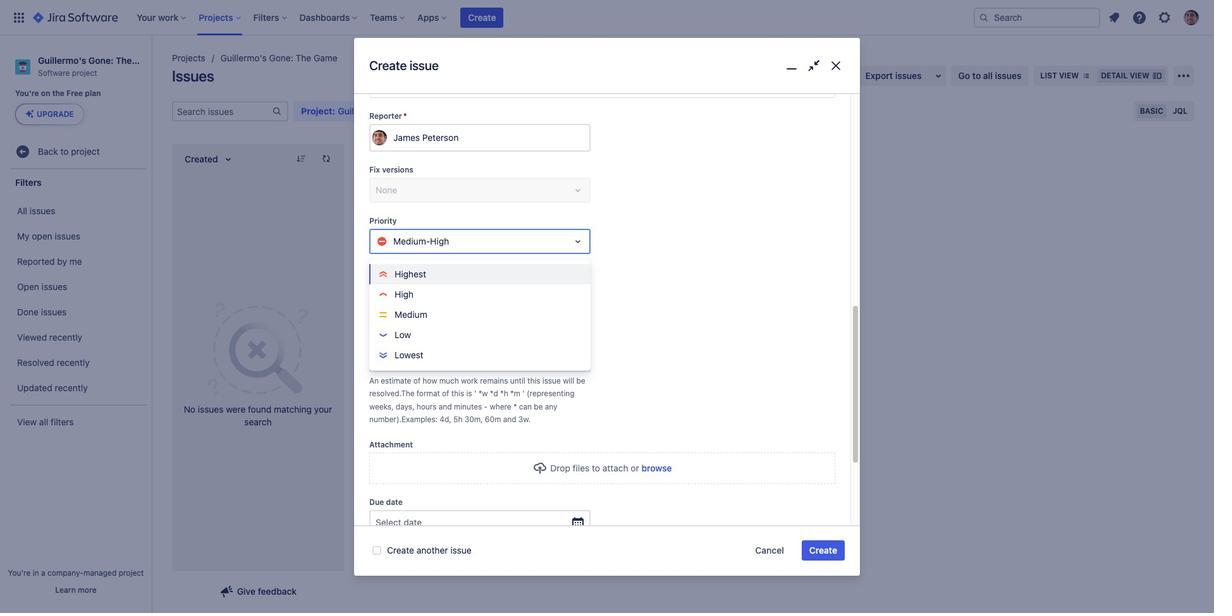 Task type: vqa. For each thing, say whether or not it's contained in the screenshot.
plan
yes



Task type: locate. For each thing, give the bounding box(es) containing it.
issues for no issues were found matching your search
[[198, 404, 224, 415]]

guillermo's up software
[[38, 55, 86, 66]]

0 horizontal spatial to
[[60, 146, 69, 157]]

learn down company-
[[55, 586, 76, 595]]

1 vertical spatial create button
[[802, 541, 845, 561]]

1 vertical spatial learn
[[55, 586, 76, 595]]

group containing all issues
[[6, 195, 148, 405]]

1 horizontal spatial be
[[577, 376, 585, 386]]

learn down priority text field
[[369, 258, 389, 268]]

2 vertical spatial project
[[119, 569, 144, 578]]

detail
[[1101, 71, 1128, 80]]

1 horizontal spatial all
[[983, 70, 993, 81]]

0 horizontal spatial issue
[[410, 58, 439, 73]]

1 view from the left
[[1059, 71, 1079, 80]]

to
[[973, 70, 981, 81], [60, 146, 69, 157], [592, 463, 600, 474]]

1 horizontal spatial create button
[[802, 541, 845, 561]]

fix versions
[[369, 165, 414, 175]]

no
[[184, 404, 195, 415]]

1 vertical spatial this
[[451, 389, 464, 399]]

format
[[417, 389, 440, 399]]

resolved recently
[[17, 357, 90, 368]]

0 vertical spatial select
[[376, 303, 401, 314]]

issues right export
[[895, 70, 922, 81]]

and left 3w.
[[503, 415, 516, 425]]

much
[[439, 376, 459, 386]]

is
[[466, 389, 472, 399]]

issues for open issues
[[42, 281, 67, 292]]

view right list
[[1059, 71, 1079, 80]]

you're left in
[[8, 569, 31, 578]]

1 vertical spatial select
[[376, 517, 401, 528]]

0 vertical spatial to
[[973, 70, 981, 81]]

done issues
[[17, 307, 67, 317]]

date up create another issue
[[404, 517, 422, 528]]

gone: for guillermo's gone: the game software project
[[89, 55, 114, 66]]

of down much on the bottom left of page
[[442, 389, 449, 399]]

james peterson image
[[372, 130, 387, 146]]

recently
[[49, 332, 82, 343], [57, 357, 90, 368], [55, 383, 88, 393]]

this left is
[[451, 389, 464, 399]]

0 horizontal spatial '
[[474, 389, 477, 399]]

another
[[417, 545, 448, 556]]

issues up viewed recently
[[41, 307, 67, 317]]

all
[[17, 206, 27, 216]]

open issues
[[17, 281, 67, 292]]

1 vertical spatial date
[[404, 517, 422, 528]]

recently inside viewed recently link
[[49, 332, 82, 343]]

search image
[[979, 12, 989, 22]]

0 vertical spatial of
[[413, 376, 421, 386]]

peterson
[[422, 132, 459, 143]]

a
[[41, 569, 45, 578]]

can
[[519, 402, 532, 412]]

cancel
[[755, 545, 784, 556]]

1 horizontal spatial to
[[592, 463, 600, 474]]

0 horizontal spatial all
[[39, 417, 48, 428]]

high up the select label
[[395, 289, 414, 300]]

0 vertical spatial high
[[430, 236, 449, 247]]

learn inside button
[[55, 586, 76, 595]]

60m
[[485, 415, 501, 425]]

to right files
[[592, 463, 600, 474]]

2 vertical spatial recently
[[55, 383, 88, 393]]

learn for learn about priority levels
[[369, 258, 389, 268]]

date right due
[[386, 498, 403, 507]]

the for guillermo's gone: the game
[[296, 52, 311, 63]]

recently down viewed recently link
[[57, 357, 90, 368]]

learn about priority levels
[[369, 258, 461, 268]]

minimize image
[[783, 57, 801, 75]]

1 vertical spatial be
[[534, 402, 543, 412]]

*h
[[500, 389, 508, 399]]

' right *m
[[523, 389, 525, 399]]

you're in a company-managed project
[[8, 569, 144, 578]]

1 horizontal spatial issue
[[451, 545, 472, 556]]

issues down reported by me
[[42, 281, 67, 292]]

project
[[72, 68, 97, 78], [71, 146, 100, 157], [119, 569, 144, 578]]

recently inside resolved recently link
[[57, 357, 90, 368]]

create button inside primary element
[[461, 7, 504, 28]]

plan
[[85, 89, 101, 98]]

1 vertical spatial of
[[442, 389, 449, 399]]

0 vertical spatial *
[[403, 111, 407, 121]]

1 vertical spatial *
[[514, 402, 517, 412]]

1 horizontal spatial game
[[314, 52, 338, 63]]

exit full screen image
[[805, 57, 823, 75]]

on
[[41, 89, 50, 98]]

1 horizontal spatial this
[[528, 376, 541, 386]]

of left how in the left of the page
[[413, 376, 421, 386]]

view right detail
[[1130, 71, 1150, 80]]

original
[[369, 334, 399, 344]]

1 horizontal spatial guillermo's
[[221, 52, 267, 63]]

0 horizontal spatial learn
[[55, 586, 76, 595]]

company-
[[47, 569, 84, 578]]

files
[[573, 463, 590, 474]]

issues
[[895, 70, 922, 81], [995, 70, 1022, 81], [30, 206, 55, 216], [55, 231, 80, 242], [42, 281, 67, 292], [41, 307, 67, 317], [198, 404, 224, 415]]

to right go
[[973, 70, 981, 81]]

1 horizontal spatial *
[[514, 402, 517, 412]]

guillermo's inside guillermo's gone: the game software project
[[38, 55, 86, 66]]

project inside guillermo's gone: the game software project
[[72, 68, 97, 78]]

0 horizontal spatial gone:
[[89, 55, 114, 66]]

the for guillermo's gone: the game software project
[[116, 55, 132, 66]]

learn inside scrollable content region
[[369, 258, 389, 268]]

search
[[244, 417, 272, 428]]

game inside guillermo's gone: the game software project
[[134, 55, 159, 66]]

1 vertical spatial high
[[395, 289, 414, 300]]

1 vertical spatial to
[[60, 146, 69, 157]]

* right reporter
[[403, 111, 407, 121]]

levels
[[441, 258, 461, 268]]

you're for you're on the free plan
[[15, 89, 39, 98]]

project right managed
[[119, 569, 144, 578]]

0 horizontal spatial *
[[403, 111, 407, 121]]

recently down "done issues" "link"
[[49, 332, 82, 343]]

and up 4d,
[[439, 402, 452, 412]]

learn about priority levels link
[[369, 258, 461, 268]]

Search issues text field
[[173, 102, 272, 120]]

0 horizontal spatial view
[[1059, 71, 1079, 80]]

0 horizontal spatial date
[[386, 498, 403, 507]]

*w
[[479, 389, 488, 399]]

labels
[[369, 283, 394, 293]]

view all filters
[[17, 417, 74, 428]]

0 horizontal spatial be
[[534, 402, 543, 412]]

all issues
[[17, 206, 55, 216]]

back to project
[[38, 146, 100, 157]]

1 horizontal spatial learn
[[369, 258, 389, 268]]

1 select from the top
[[376, 303, 401, 314]]

Original Estimate text field
[[371, 348, 589, 371]]

2 view from the left
[[1130, 71, 1150, 80]]

be left any
[[534, 402, 543, 412]]

go
[[959, 70, 970, 81]]

game for guillermo's gone: the game software project
[[134, 55, 159, 66]]

high up the "levels"
[[430, 236, 449, 247]]

select down the due date
[[376, 517, 401, 528]]

of
[[413, 376, 421, 386], [442, 389, 449, 399]]

upload image
[[533, 461, 548, 476]]

1 horizontal spatial '
[[523, 389, 525, 399]]

issue inside 'an estimate of how much work remains until this issue will be resolved.the format of this is ' *w *d *h *m ' (representing weeks, days, hours and minutes - where * can be any number).examples: 4d, 5h 30m, 60m and 3w.'
[[543, 376, 561, 386]]

2 vertical spatial issue
[[451, 545, 472, 556]]

0 vertical spatial date
[[386, 498, 403, 507]]

0 vertical spatial create button
[[461, 7, 504, 28]]

1 vertical spatial issue
[[543, 376, 561, 386]]

recently for updated recently
[[55, 383, 88, 393]]

resolved recently link
[[6, 351, 148, 376]]

attachment
[[369, 440, 413, 450]]

group
[[6, 195, 148, 405]]

high
[[430, 236, 449, 247], [395, 289, 414, 300]]

1 horizontal spatial view
[[1130, 71, 1150, 80]]

1 vertical spatial and
[[503, 415, 516, 425]]

lowest
[[395, 350, 424, 361]]

viewed recently
[[17, 332, 82, 343]]

1 horizontal spatial date
[[404, 517, 422, 528]]

0 horizontal spatial game
[[134, 55, 159, 66]]

drop files to attach or browse
[[550, 463, 672, 474]]

0 horizontal spatial and
[[439, 402, 452, 412]]

an
[[369, 376, 379, 386]]

view all filters link
[[6, 410, 148, 435]]

issues inside no issues were found matching your search
[[198, 404, 224, 415]]

guillermo's right projects at top
[[221, 52, 267, 63]]

you're left the on
[[15, 89, 39, 98]]

1 vertical spatial you're
[[8, 569, 31, 578]]

recently down resolved recently link at the bottom of page
[[55, 383, 88, 393]]

project up plan
[[72, 68, 97, 78]]

label
[[404, 303, 423, 314]]

highest
[[395, 269, 426, 280]]

issues right no
[[198, 404, 224, 415]]

0 vertical spatial issue
[[410, 58, 439, 73]]

software
[[38, 68, 70, 78]]

versions
[[382, 165, 414, 175]]

0 horizontal spatial guillermo's
[[38, 55, 86, 66]]

1 horizontal spatial gone:
[[269, 52, 293, 63]]

game
[[314, 52, 338, 63], [134, 55, 159, 66]]

0 vertical spatial you're
[[15, 89, 39, 98]]

2 vertical spatial to
[[592, 463, 600, 474]]

to right back
[[60, 146, 69, 157]]

0 horizontal spatial the
[[116, 55, 132, 66]]

and
[[439, 402, 452, 412], [503, 415, 516, 425]]

1 horizontal spatial of
[[442, 389, 449, 399]]

learn more
[[55, 586, 97, 595]]

export issues
[[866, 70, 922, 81]]

be right will
[[577, 376, 585, 386]]

issues inside "button"
[[895, 70, 922, 81]]

issues right all
[[30, 206, 55, 216]]

estimate
[[401, 334, 433, 344]]

0 vertical spatial all
[[983, 70, 993, 81]]

the
[[296, 52, 311, 63], [116, 55, 132, 66]]

all right go
[[983, 70, 993, 81]]

days,
[[396, 402, 415, 412]]

2 select from the top
[[376, 517, 401, 528]]

0 vertical spatial learn
[[369, 258, 389, 268]]

1 vertical spatial all
[[39, 417, 48, 428]]

1 horizontal spatial high
[[430, 236, 449, 247]]

gone: inside guillermo's gone: the game software project
[[89, 55, 114, 66]]

you're
[[15, 89, 39, 98], [8, 569, 31, 578]]

to inside "link"
[[973, 70, 981, 81]]

0 vertical spatial recently
[[49, 332, 82, 343]]

issues left list
[[995, 70, 1022, 81]]

this right until
[[528, 376, 541, 386]]

view
[[17, 417, 37, 428]]

until
[[510, 376, 525, 386]]

0 horizontal spatial create button
[[461, 7, 504, 28]]

' right is
[[474, 389, 477, 399]]

recently inside the updated recently link
[[55, 383, 88, 393]]

all inside "link"
[[983, 70, 993, 81]]

open
[[17, 281, 39, 292]]

feedback
[[258, 586, 297, 597]]

work
[[461, 376, 478, 386]]

issues for all issues
[[30, 206, 55, 216]]

issues right open
[[55, 231, 80, 242]]

jira software image
[[33, 10, 118, 25], [33, 10, 118, 25]]

0 vertical spatial project
[[72, 68, 97, 78]]

1 vertical spatial project
[[71, 146, 100, 157]]

project for gone:
[[72, 68, 97, 78]]

in
[[33, 569, 39, 578]]

2 horizontal spatial to
[[973, 70, 981, 81]]

go to all issues
[[959, 70, 1022, 81]]

5h
[[454, 415, 463, 425]]

issue
[[410, 58, 439, 73], [543, 376, 561, 386], [451, 545, 472, 556]]

updated recently
[[17, 383, 88, 393]]

2 horizontal spatial issue
[[543, 376, 561, 386]]

date for select date
[[404, 517, 422, 528]]

the inside guillermo's gone: the game software project
[[116, 55, 132, 66]]

be
[[577, 376, 585, 386], [534, 402, 543, 412]]

1 vertical spatial recently
[[57, 357, 90, 368]]

* left can
[[514, 402, 517, 412]]

select down labels at the top of the page
[[376, 303, 401, 314]]

all right view
[[39, 417, 48, 428]]

*d
[[490, 389, 498, 399]]

1 horizontal spatial the
[[296, 52, 311, 63]]

project right back
[[71, 146, 100, 157]]



Task type: describe. For each thing, give the bounding box(es) containing it.
export
[[866, 70, 893, 81]]

due date
[[369, 498, 403, 507]]

game for guillermo's gone: the game
[[314, 52, 338, 63]]

scrollable content region
[[354, 0, 860, 536]]

give feedback button
[[212, 582, 304, 602]]

Search field
[[974, 7, 1101, 28]]

no issues were found matching your search
[[184, 404, 332, 428]]

reported
[[17, 256, 55, 267]]

open export issues dropdown image
[[931, 68, 946, 83]]

guillermo's gone: the game
[[221, 52, 338, 63]]

done issues link
[[6, 300, 148, 325]]

go to all issues link
[[951, 66, 1029, 86]]

found
[[248, 404, 272, 415]]

1 ' from the left
[[474, 389, 477, 399]]

0 horizontal spatial of
[[413, 376, 421, 386]]

projects
[[172, 52, 205, 63]]

filters
[[51, 417, 74, 428]]

your
[[314, 404, 332, 415]]

priority
[[414, 258, 439, 268]]

the
[[52, 89, 64, 98]]

filters
[[15, 177, 42, 188]]

* inside 'an estimate of how much work remains until this issue will be resolved.the format of this is ' *w *d *h *m ' (representing weeks, days, hours and minutes - where * can be any number).examples: 4d, 5h 30m, 60m and 3w.'
[[514, 402, 517, 412]]

0 horizontal spatial this
[[451, 389, 464, 399]]

browse
[[642, 463, 672, 474]]

by
[[57, 256, 67, 267]]

estimate
[[381, 376, 411, 386]]

my open issues link
[[6, 224, 148, 249]]

project for in
[[119, 569, 144, 578]]

recently for resolved recently
[[57, 357, 90, 368]]

create issue dialog
[[354, 0, 860, 576]]

create banner
[[0, 0, 1214, 35]]

more
[[78, 586, 97, 595]]

viewed recently link
[[6, 325, 148, 351]]

number).examples:
[[369, 415, 438, 425]]

date for due date
[[386, 498, 403, 507]]

gone: for guillermo's gone: the game
[[269, 52, 293, 63]]

0 vertical spatial this
[[528, 376, 541, 386]]

issues for done issues
[[41, 307, 67, 317]]

0 vertical spatial and
[[439, 402, 452, 412]]

reporter *
[[369, 111, 407, 121]]

detail view
[[1101, 71, 1150, 80]]

hours
[[417, 402, 437, 412]]

minutes
[[454, 402, 482, 412]]

updated recently link
[[6, 376, 148, 401]]

fix
[[369, 165, 380, 175]]

1 horizontal spatial and
[[503, 415, 516, 425]]

due
[[369, 498, 384, 507]]

remains
[[480, 376, 508, 386]]

weeks,
[[369, 402, 394, 412]]

select for select date
[[376, 517, 401, 528]]

primary element
[[8, 0, 974, 35]]

0 vertical spatial be
[[577, 376, 585, 386]]

-
[[484, 402, 488, 412]]

reported by me link
[[6, 249, 148, 275]]

3w.
[[519, 415, 531, 425]]

browse button
[[642, 462, 672, 475]]

Priority text field
[[376, 235, 378, 248]]

how
[[423, 376, 437, 386]]

recently for viewed recently
[[49, 332, 82, 343]]

updated
[[17, 383, 52, 393]]

export issues button
[[858, 66, 946, 86]]

0 horizontal spatial high
[[395, 289, 414, 300]]

all issues link
[[6, 199, 148, 224]]

jql
[[1173, 106, 1188, 116]]

to for go
[[973, 70, 981, 81]]

to inside scrollable content region
[[592, 463, 600, 474]]

refresh image
[[321, 154, 331, 164]]

where
[[490, 402, 511, 412]]

viewed
[[17, 332, 47, 343]]

or
[[631, 463, 639, 474]]

give
[[237, 586, 256, 597]]

open image
[[571, 234, 586, 249]]

select date
[[376, 517, 422, 528]]

basic
[[1140, 106, 1164, 116]]

reporter
[[369, 111, 402, 121]]

select for select label
[[376, 303, 401, 314]]

done
[[17, 307, 39, 317]]

view for detail view
[[1130, 71, 1150, 80]]

guillermo's gone: the game link
[[221, 51, 338, 66]]

me
[[69, 256, 82, 267]]

upgrade
[[37, 110, 74, 119]]

learn more button
[[55, 586, 97, 596]]

guillermo's for guillermo's gone: the game software project
[[38, 55, 86, 66]]

james peterson
[[393, 132, 459, 143]]

free
[[66, 89, 83, 98]]

view for list view
[[1059, 71, 1079, 80]]

project inside back to project link
[[71, 146, 100, 157]]

an estimate of how much work remains until this issue will be resolved.the format of this is ' *w *d *h *m ' (representing weeks, days, hours and minutes - where * can be any number).examples: 4d, 5h 30m, 60m and 3w.
[[369, 376, 588, 425]]

30m,
[[465, 415, 483, 425]]

create inside primary element
[[468, 12, 496, 22]]

guillermo's for guillermo's gone: the game
[[221, 52, 267, 63]]

medium-
[[393, 236, 430, 247]]

cancel button
[[748, 541, 792, 561]]

to for back
[[60, 146, 69, 157]]

open
[[32, 231, 52, 242]]

drop
[[550, 463, 570, 474]]

my open issues
[[17, 231, 80, 242]]

sort descending image
[[296, 154, 306, 164]]

you're for you're in a company-managed project
[[8, 569, 31, 578]]

*m
[[510, 389, 521, 399]]

discard & close image
[[827, 57, 845, 75]]

matching
[[274, 404, 312, 415]]

you're on the free plan
[[15, 89, 101, 98]]

upgrade button
[[16, 105, 83, 125]]

issues for export issues
[[895, 70, 922, 81]]

back
[[38, 146, 58, 157]]

medium-high
[[393, 236, 449, 247]]

issues
[[172, 67, 214, 85]]

any
[[545, 402, 558, 412]]

2 ' from the left
[[523, 389, 525, 399]]

attach
[[603, 463, 628, 474]]

learn for learn more
[[55, 586, 76, 595]]

open issues link
[[6, 275, 148, 300]]



